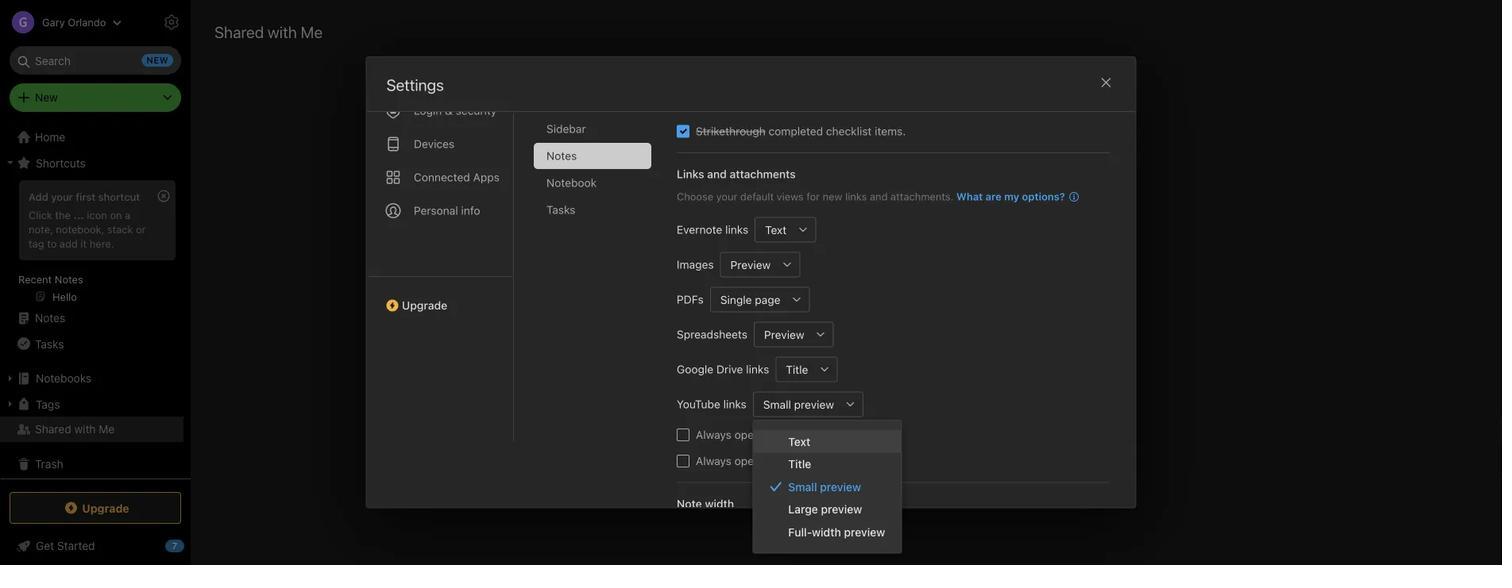 Task type: vqa. For each thing, say whether or not it's contained in the screenshot.
bottommost 2
no



Task type: describe. For each thing, give the bounding box(es) containing it.
Choose default view option for Evernote links field
[[754, 217, 816, 242]]

links right new
[[845, 190, 867, 202]]

files
[[807, 428, 828, 441]]

note
[[676, 497, 702, 511]]

login & security
[[413, 104, 496, 117]]

0 vertical spatial with
[[268, 22, 297, 41]]

Always open external applications checkbox
[[676, 455, 689, 468]]

notes inside tab
[[546, 149, 576, 162]]

1 vertical spatial shared
[[811, 377, 850, 392]]

always open external applications
[[695, 455, 869, 468]]

Choose default view option for PDFs field
[[710, 287, 809, 312]]

trash link
[[0, 452, 183, 477]]

add
[[59, 237, 78, 249]]

me inside shared with me element
[[301, 22, 323, 41]]

single page
[[720, 293, 780, 306]]

what
[[956, 190, 982, 202]]

external for applications
[[763, 455, 804, 468]]

devices
[[413, 137, 454, 150]]

text inside button
[[765, 223, 786, 236]]

pdfs
[[676, 293, 703, 306]]

Choose default view option for YouTube links field
[[752, 392, 863, 417]]

links
[[676, 167, 704, 180]]

the
[[55, 209, 71, 221]]

and for notebooks
[[722, 377, 744, 392]]

small inside small preview link
[[788, 481, 817, 494]]

open for always open external applications
[[734, 455, 760, 468]]

upgrade for upgrade popup button inside the tab list
[[402, 299, 447, 312]]

to
[[47, 237, 57, 249]]

your for default
[[716, 190, 737, 202]]

Choose default view option for Spreadsheets field
[[753, 322, 833, 347]]

recent notes
[[18, 273, 83, 285]]

&
[[444, 104, 452, 117]]

notes inside shared with me element
[[685, 377, 719, 392]]

new
[[822, 190, 842, 202]]

preview for images
[[730, 258, 770, 271]]

...
[[73, 209, 84, 221]]

add
[[29, 191, 48, 203]]

evernote links
[[676, 223, 748, 236]]

nothing shared yet
[[784, 346, 908, 363]]

preview down large preview link
[[844, 526, 885, 539]]

tab list for links and attachments
[[367, 46, 514, 442]]

Choose default view option for Google Drive links field
[[775, 357, 837, 382]]

notebooks
[[747, 377, 808, 392]]

spreadsheets
[[676, 328, 747, 341]]

icon
[[87, 209, 107, 221]]

always open external files
[[695, 428, 828, 441]]

preview inside button
[[794, 398, 834, 411]]

stack
[[107, 223, 133, 235]]

notes inside group
[[55, 273, 83, 285]]

notes tab
[[533, 143, 651, 169]]

views
[[776, 190, 803, 202]]

single page button
[[710, 287, 784, 312]]

it
[[81, 237, 87, 249]]

show
[[927, 377, 957, 392]]

default
[[740, 190, 773, 202]]

Always open external files checkbox
[[676, 429, 689, 441]]

notebooks
[[36, 372, 91, 385]]

your for first
[[51, 191, 73, 203]]

checklist
[[826, 124, 871, 138]]

what are my options?
[[956, 190, 1065, 202]]

Search text field
[[21, 46, 170, 75]]

images
[[676, 258, 713, 271]]

click the ...
[[29, 209, 84, 221]]

full-width preview
[[788, 526, 885, 539]]

connected
[[413, 171, 470, 184]]

width for note
[[704, 497, 734, 511]]

1 vertical spatial upgrade button
[[10, 492, 181, 524]]

yet
[[888, 346, 908, 363]]

small preview link
[[753, 476, 901, 499]]

strikethrough
[[695, 124, 765, 138]]

notes link
[[0, 306, 183, 331]]

text inside menu item
[[788, 435, 810, 449]]

settings
[[386, 76, 444, 94]]

tasks button
[[0, 331, 183, 357]]

new button
[[10, 83, 181, 112]]

up
[[961, 377, 975, 392]]

always for always open external files
[[695, 428, 731, 441]]

preview up full-width preview
[[821, 503, 862, 516]]

shortcuts
[[36, 156, 86, 169]]

title link
[[753, 453, 901, 476]]

strikethrough completed checklist items.
[[695, 124, 905, 138]]

notes down recent notes
[[35, 312, 65, 325]]

preview for spreadsheets
[[764, 328, 804, 341]]

links left text button
[[725, 223, 748, 236]]

preview button for spreadsheets
[[753, 322, 808, 347]]

notebook
[[546, 176, 596, 189]]

small preview button
[[752, 392, 838, 417]]

text link
[[753, 431, 901, 453]]

personal
[[413, 204, 458, 217]]

Select218 checkbox
[[676, 125, 689, 138]]

preview button for images
[[720, 252, 774, 277]]

shared with me element
[[191, 0, 1502, 566]]

1 horizontal spatial shared
[[214, 22, 264, 41]]

tasks inside button
[[35, 337, 64, 350]]

upgrade button inside tab list
[[367, 276, 513, 318]]

add your first shortcut
[[29, 191, 140, 203]]

text button
[[754, 217, 790, 242]]

small preview inside dropdown list menu
[[788, 481, 861, 494]]

1 horizontal spatial shared with me
[[214, 22, 323, 41]]

youtube links
[[676, 398, 746, 411]]

notebook,
[[56, 223, 104, 235]]



Task type: locate. For each thing, give the bounding box(es) containing it.
group containing add your first shortcut
[[0, 176, 183, 312]]

info
[[461, 204, 480, 217]]

external
[[763, 428, 804, 441], [763, 455, 804, 468]]

group inside tree
[[0, 176, 183, 312]]

0 vertical spatial external
[[763, 428, 804, 441]]

my
[[1004, 190, 1019, 202]]

small preview
[[763, 398, 834, 411], [788, 481, 861, 494]]

0 horizontal spatial here.
[[90, 237, 114, 249]]

with
[[268, 22, 297, 41], [854, 377, 878, 392], [74, 423, 96, 436]]

text down views on the right
[[765, 223, 786, 236]]

open up always open external applications
[[734, 428, 760, 441]]

shortcuts button
[[0, 150, 183, 176]]

click
[[29, 209, 52, 221]]

evernote
[[676, 223, 722, 236]]

large preview link
[[753, 499, 901, 521]]

tab list
[[367, 46, 514, 442], [533, 62, 664, 442]]

2 open from the top
[[734, 455, 760, 468]]

links and attachments
[[676, 167, 795, 180]]

apps
[[473, 171, 499, 184]]

notes and notebooks shared with you will show up here.
[[685, 377, 1008, 392]]

tasks up notebooks
[[35, 337, 64, 350]]

preview button
[[720, 252, 774, 277], [753, 322, 808, 347]]

items.
[[874, 124, 905, 138]]

2 vertical spatial with
[[74, 423, 96, 436]]

1 vertical spatial me
[[99, 423, 115, 436]]

and
[[707, 167, 726, 180], [869, 190, 887, 202], [722, 377, 744, 392]]

will
[[905, 377, 924, 392]]

completed
[[768, 124, 823, 138]]

external for files
[[763, 428, 804, 441]]

tasks tab
[[533, 197, 651, 223]]

preview up single page
[[730, 258, 770, 271]]

upgrade
[[402, 299, 447, 312], [82, 502, 129, 515]]

your inside group
[[51, 191, 73, 203]]

1 vertical spatial small
[[788, 481, 817, 494]]

small inside small preview button
[[763, 398, 791, 411]]

0 vertical spatial preview button
[[720, 252, 774, 277]]

attachments
[[729, 167, 795, 180]]

and down drive
[[722, 377, 744, 392]]

here. inside shared with me element
[[979, 377, 1008, 392]]

tab list for choose your default views for new links and attachments.
[[533, 62, 664, 442]]

external up always open external applications
[[763, 428, 804, 441]]

0 horizontal spatial tasks
[[35, 337, 64, 350]]

title
[[785, 363, 808, 376], [788, 458, 811, 471]]

1 horizontal spatial me
[[301, 22, 323, 41]]

shared with me link
[[0, 417, 183, 442]]

shared inside tree
[[35, 423, 71, 436]]

large preview
[[788, 503, 862, 516]]

None search field
[[21, 46, 170, 75]]

expand notebooks image
[[4, 373, 17, 385]]

0 vertical spatial me
[[301, 22, 323, 41]]

shared up the notes and notebooks shared with you will show up here.
[[840, 346, 885, 363]]

0 horizontal spatial shared with me
[[35, 423, 115, 436]]

preview up large preview link
[[820, 481, 861, 494]]

external down "always open external files"
[[763, 455, 804, 468]]

icon on a note, notebook, stack or tag to add it here.
[[29, 209, 146, 249]]

small preview up large preview
[[788, 481, 861, 494]]

page
[[754, 293, 780, 306]]

upgrade for bottommost upgrade popup button
[[82, 502, 129, 515]]

0 horizontal spatial me
[[99, 423, 115, 436]]

youtube
[[676, 398, 720, 411]]

width right note
[[704, 497, 734, 511]]

tasks inside tab
[[546, 203, 575, 216]]

personal info
[[413, 204, 480, 217]]

expand tags image
[[4, 398, 17, 411]]

and right 'links'
[[707, 167, 726, 180]]

1 external from the top
[[763, 428, 804, 441]]

1 vertical spatial small preview
[[788, 481, 861, 494]]

2 horizontal spatial with
[[854, 377, 878, 392]]

for
[[806, 190, 819, 202]]

dropdown list menu
[[753, 431, 901, 544]]

0 vertical spatial text
[[765, 223, 786, 236]]

applications
[[807, 455, 869, 468]]

connected apps
[[413, 171, 499, 184]]

0 vertical spatial tasks
[[546, 203, 575, 216]]

open down "always open external files"
[[734, 455, 760, 468]]

text menu item
[[753, 431, 901, 453]]

and left attachments.
[[869, 190, 887, 202]]

large
[[788, 503, 818, 516]]

here. right it
[[90, 237, 114, 249]]

1 vertical spatial width
[[812, 526, 841, 539]]

single
[[720, 293, 751, 306]]

1 vertical spatial shared
[[35, 423, 71, 436]]

always
[[695, 428, 731, 441], [695, 455, 731, 468]]

1 horizontal spatial upgrade button
[[367, 276, 513, 318]]

small down notebooks
[[763, 398, 791, 411]]

home link
[[0, 125, 191, 150]]

1 vertical spatial preview button
[[753, 322, 808, 347]]

google drive links
[[676, 363, 769, 376]]

0 horizontal spatial your
[[51, 191, 73, 203]]

notes down sidebar
[[546, 149, 576, 162]]

preview up nothing
[[764, 328, 804, 341]]

small up 'large'
[[788, 481, 817, 494]]

your up the
[[51, 191, 73, 203]]

security
[[455, 104, 496, 117]]

with inside tree
[[74, 423, 96, 436]]

group
[[0, 176, 183, 312]]

nothing
[[784, 346, 836, 363]]

links down drive
[[723, 398, 746, 411]]

tasks down notebook
[[546, 203, 575, 216]]

0 vertical spatial small preview
[[763, 398, 834, 411]]

tasks
[[546, 203, 575, 216], [35, 337, 64, 350]]

title inside dropdown list menu
[[788, 458, 811, 471]]

1 always from the top
[[695, 428, 731, 441]]

home
[[35, 131, 65, 144]]

width for full-
[[812, 526, 841, 539]]

shared right settings icon
[[214, 22, 264, 41]]

me inside shared with me link
[[99, 423, 115, 436]]

shared
[[214, 22, 264, 41], [35, 423, 71, 436]]

sidebar
[[546, 122, 585, 135]]

options?
[[1022, 190, 1065, 202]]

0 horizontal spatial with
[[74, 423, 96, 436]]

text up always open external applications
[[788, 435, 810, 449]]

0 vertical spatial shared with me
[[214, 22, 323, 41]]

tab list containing sidebar
[[533, 62, 664, 442]]

close image
[[1097, 73, 1116, 92]]

preview inside choose default view option for spreadsheets field
[[764, 328, 804, 341]]

2 always from the top
[[695, 455, 731, 468]]

1 vertical spatial title
[[788, 458, 811, 471]]

0 vertical spatial shared
[[214, 22, 264, 41]]

choose
[[676, 190, 713, 202]]

1 vertical spatial upgrade
[[82, 502, 129, 515]]

and for attachments
[[707, 167, 726, 180]]

recent
[[18, 273, 52, 285]]

title down files
[[788, 458, 811, 471]]

text
[[765, 223, 786, 236], [788, 435, 810, 449]]

tree containing home
[[0, 125, 191, 487]]

1 vertical spatial with
[[854, 377, 878, 392]]

width down large preview link
[[812, 526, 841, 539]]

you
[[881, 377, 902, 392]]

google
[[676, 363, 713, 376]]

notes down google
[[685, 377, 719, 392]]

always for always open external applications
[[695, 455, 731, 468]]

1 vertical spatial and
[[869, 190, 887, 202]]

attachments.
[[890, 190, 953, 202]]

shared with me
[[214, 22, 323, 41], [35, 423, 115, 436]]

0 vertical spatial upgrade button
[[367, 276, 513, 318]]

0 horizontal spatial width
[[704, 497, 734, 511]]

title down nothing
[[785, 363, 808, 376]]

upgrade inside tab list
[[402, 299, 447, 312]]

0 vertical spatial upgrade
[[402, 299, 447, 312]]

your down links and attachments
[[716, 190, 737, 202]]

0 vertical spatial and
[[707, 167, 726, 180]]

me
[[301, 22, 323, 41], [99, 423, 115, 436]]

shared
[[840, 346, 885, 363], [811, 377, 850, 392]]

tags button
[[0, 392, 183, 417]]

1 vertical spatial external
[[763, 455, 804, 468]]

on
[[110, 209, 122, 221]]

login
[[413, 104, 441, 117]]

0 vertical spatial here.
[[90, 237, 114, 249]]

always right always open external files option
[[695, 428, 731, 441]]

1 vertical spatial preview
[[764, 328, 804, 341]]

here. right up
[[979, 377, 1008, 392]]

full-
[[788, 526, 812, 539]]

first
[[76, 191, 95, 203]]

1 horizontal spatial width
[[812, 526, 841, 539]]

1 vertical spatial shared with me
[[35, 423, 115, 436]]

drive
[[716, 363, 743, 376]]

notebook tab
[[533, 170, 651, 196]]

notebooks link
[[0, 366, 183, 392]]

small preview inside button
[[763, 398, 834, 411]]

width inside dropdown list menu
[[812, 526, 841, 539]]

title inside button
[[785, 363, 808, 376]]

preview button up single page 'button'
[[720, 252, 774, 277]]

1 horizontal spatial upgrade
[[402, 299, 447, 312]]

0 vertical spatial width
[[704, 497, 734, 511]]

settings image
[[162, 13, 181, 32]]

note width
[[676, 497, 734, 511]]

open
[[734, 428, 760, 441], [734, 455, 760, 468]]

1 vertical spatial always
[[695, 455, 731, 468]]

title button
[[775, 357, 812, 382]]

0 vertical spatial open
[[734, 428, 760, 441]]

0 vertical spatial small
[[763, 398, 791, 411]]

0 vertical spatial shared
[[840, 346, 885, 363]]

0 vertical spatial preview
[[730, 258, 770, 271]]

choose your default views for new links and attachments.
[[676, 190, 953, 202]]

links up notebooks
[[746, 363, 769, 376]]

0 horizontal spatial tab list
[[367, 46, 514, 442]]

tree
[[0, 125, 191, 487]]

shortcut
[[98, 191, 140, 203]]

1 vertical spatial tasks
[[35, 337, 64, 350]]

shared with me inside tree
[[35, 423, 115, 436]]

always right always open external applications option
[[695, 455, 731, 468]]

0 horizontal spatial text
[[765, 223, 786, 236]]

1 horizontal spatial tasks
[[546, 203, 575, 216]]

preview
[[794, 398, 834, 411], [820, 481, 861, 494], [821, 503, 862, 516], [844, 526, 885, 539]]

shared down tags
[[35, 423, 71, 436]]

notes right recent
[[55, 273, 83, 285]]

1 vertical spatial text
[[788, 435, 810, 449]]

0 vertical spatial always
[[695, 428, 731, 441]]

note,
[[29, 223, 53, 235]]

0 horizontal spatial upgrade
[[82, 502, 129, 515]]

shared up choose default view option for youtube links field
[[811, 377, 850, 392]]

1 vertical spatial open
[[734, 455, 760, 468]]

Choose default view option for Images field
[[720, 252, 800, 277]]

tag
[[29, 237, 44, 249]]

a
[[125, 209, 130, 221]]

1 horizontal spatial with
[[268, 22, 297, 41]]

2 vertical spatial and
[[722, 377, 744, 392]]

preview up files
[[794, 398, 834, 411]]

upgrade button
[[367, 276, 513, 318], [10, 492, 181, 524]]

2 external from the top
[[763, 455, 804, 468]]

notes
[[546, 149, 576, 162], [55, 273, 83, 285], [35, 312, 65, 325], [685, 377, 719, 392]]

0 horizontal spatial upgrade button
[[10, 492, 181, 524]]

1 vertical spatial here.
[[979, 377, 1008, 392]]

1 horizontal spatial text
[[788, 435, 810, 449]]

new
[[35, 91, 58, 104]]

preview inside choose default view option for images field
[[730, 258, 770, 271]]

0 horizontal spatial shared
[[35, 423, 71, 436]]

tab list containing login & security
[[367, 46, 514, 442]]

0 vertical spatial title
[[785, 363, 808, 376]]

1 horizontal spatial tab list
[[533, 62, 664, 442]]

here. inside icon on a note, notebook, stack or tag to add it here.
[[90, 237, 114, 249]]

sidebar tab
[[533, 116, 651, 142]]

small preview down notebooks
[[763, 398, 834, 411]]

and inside shared with me element
[[722, 377, 744, 392]]

1 open from the top
[[734, 428, 760, 441]]

1 horizontal spatial here.
[[979, 377, 1008, 392]]

your
[[716, 190, 737, 202], [51, 191, 73, 203]]

open for always open external files
[[734, 428, 760, 441]]

1 horizontal spatial your
[[716, 190, 737, 202]]

preview button up the title button
[[753, 322, 808, 347]]



